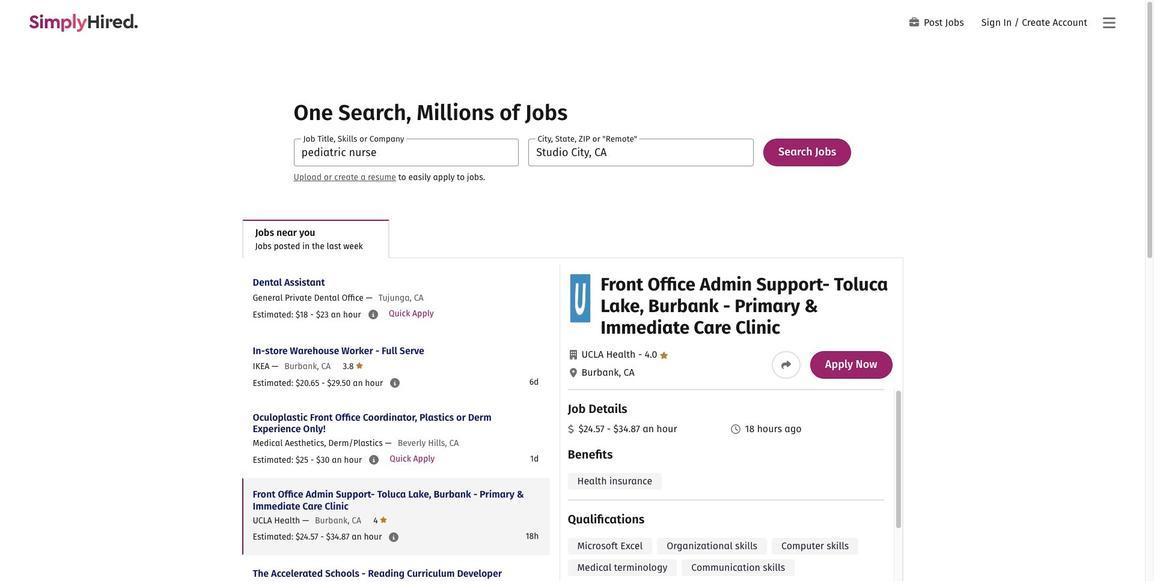 Task type: locate. For each thing, give the bounding box(es) containing it.
0 horizontal spatial 4 out of 5 stars element
[[373, 515, 387, 526]]

job salary disclaimer image
[[369, 456, 379, 466]]

star image for 3.8 out of 5 stars element on the bottom left
[[356, 361, 363, 371]]

briefcase image
[[909, 17, 919, 27]]

None field
[[294, 139, 519, 167], [529, 139, 754, 167], [294, 139, 519, 167], [529, 139, 754, 167]]

location dot image
[[570, 368, 577, 378]]

front office admin support- toluca lake, burbank - primary & immediate care clinic element
[[559, 264, 903, 582]]

main menu image
[[1103, 16, 1115, 30]]

1 horizontal spatial 4 out of 5 stars element
[[636, 349, 668, 361]]

1 vertical spatial star image
[[356, 361, 363, 371]]

simplyhired logo image
[[29, 14, 138, 32]]

None text field
[[529, 139, 754, 167]]

star image
[[660, 352, 668, 359], [356, 361, 363, 371]]

company logo for ucla health image
[[570, 275, 590, 323]]

0 vertical spatial 4 out of 5 stars element
[[636, 349, 668, 361]]

0 horizontal spatial star image
[[356, 361, 363, 371]]

1 horizontal spatial star image
[[660, 352, 668, 359]]

None text field
[[294, 139, 519, 167]]

dollar sign image
[[568, 425, 574, 435]]

3.8 out of 5 stars element
[[343, 361, 363, 372]]

4 out of 5 stars element
[[636, 349, 668, 361], [373, 515, 387, 526]]

0 vertical spatial star image
[[660, 352, 668, 359]]

list
[[242, 264, 550, 582]]

1 vertical spatial job salary disclaimer image
[[390, 379, 400, 388]]

job salary disclaimer image
[[368, 310, 378, 320], [390, 379, 400, 388], [389, 533, 399, 543]]

share this job image
[[781, 361, 791, 370]]



Task type: describe. For each thing, give the bounding box(es) containing it.
4 out of 5 stars element inside front office admin support- toluca lake, burbank - primary & immediate care clinic element
[[636, 349, 668, 361]]

building image
[[570, 350, 577, 360]]

0 vertical spatial job salary disclaimer image
[[368, 310, 378, 320]]

2 vertical spatial job salary disclaimer image
[[389, 533, 399, 543]]

clock image
[[731, 425, 740, 435]]

1 vertical spatial 4 out of 5 stars element
[[373, 515, 387, 526]]

star image for 4 out of 5 stars element in the front office admin support- toluca lake, burbank - primary & immediate care clinic element
[[660, 352, 668, 359]]

star image
[[380, 515, 387, 525]]



Task type: vqa. For each thing, say whether or not it's contained in the screenshot.
the 4 out of 5 stars Element within Front Office Admin Support- Toluca Lake, Burbank - Primary & Immediate Care Clinic element
yes



